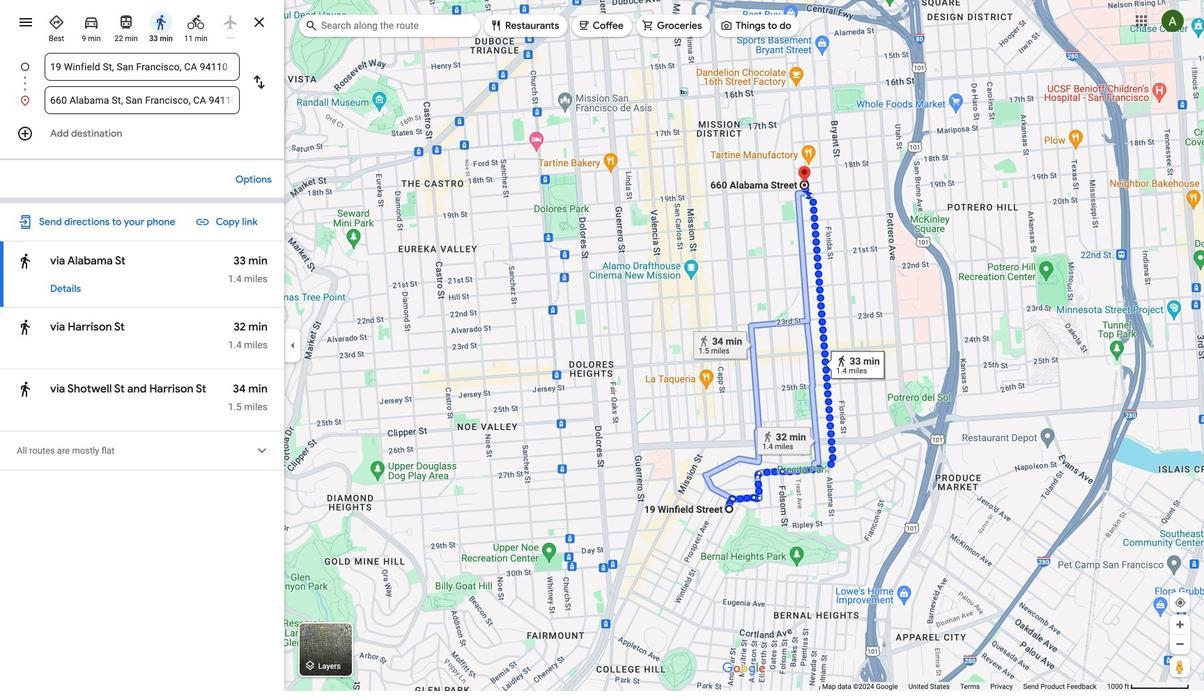 Task type: vqa. For each thing, say whether or not it's contained in the screenshot.
the Zoom out image at the right of the page
yes



Task type: locate. For each thing, give the bounding box(es) containing it.
2 list item from the top
[[0, 86, 284, 114]]

walking image
[[153, 14, 169, 31], [17, 253, 33, 270], [17, 319, 33, 336]]

none field up destination 660 alabama st, san francisco, ca 94110 field
[[50, 53, 234, 81]]

None radio
[[42, 8, 71, 44], [77, 8, 106, 44], [111, 8, 141, 44], [181, 8, 210, 44], [216, 8, 245, 38]]

list inside google maps element
[[0, 53, 308, 114]]

show street view coverage image
[[1170, 657, 1190, 678]]

none radio right 'driving' option
[[111, 8, 141, 44]]

1 vertical spatial walking image
[[17, 253, 33, 270]]

2 none field from the top
[[50, 86, 234, 114]]

5 none radio from the left
[[216, 8, 245, 38]]

google account: augustus odena  
(augustus@adept.ai) image
[[1162, 10, 1184, 32]]

show your location image
[[1174, 597, 1187, 610]]

list item down transit option
[[0, 53, 308, 98]]

best travel modes image
[[48, 14, 65, 31]]

list item down starting point 19 winfield st, san francisco, ca 94110 field
[[0, 86, 284, 114]]

4 none radio from the left
[[181, 8, 210, 44]]

none field destination 660 alabama st, san francisco, ca 94110
[[50, 86, 234, 114]]

2 vertical spatial walking image
[[17, 319, 33, 336]]

1 none radio from the left
[[42, 8, 71, 44]]

none field down starting point 19 winfield st, san francisco, ca 94110 field
[[50, 86, 234, 114]]

none radio left flights option
[[181, 8, 210, 44]]

Starting point 19 Winfield St, San Francisco, CA 94110 field
[[50, 59, 234, 75]]

1 vertical spatial none field
[[50, 86, 234, 114]]

walking image
[[17, 381, 33, 398]]

collapse side panel image
[[285, 338, 300, 354]]

none radio best travel modes
[[42, 8, 71, 44]]

flights image
[[222, 14, 239, 31]]

list item
[[0, 53, 308, 98], [0, 86, 284, 114]]

none radio left 'driving' option
[[42, 8, 71, 44]]

None field
[[50, 53, 234, 81], [50, 86, 234, 114]]

walking image inside radio
[[153, 14, 169, 31]]

driving image
[[83, 14, 100, 31]]

cycling image
[[187, 14, 204, 31]]

0 vertical spatial none field
[[50, 53, 234, 81]]

none radio inside google maps element
[[146, 8, 176, 44]]

none radio 'driving'
[[77, 8, 106, 44]]

0 vertical spatial walking image
[[153, 14, 169, 31]]

2 none radio from the left
[[77, 8, 106, 44]]

none radio right cycling icon
[[216, 8, 245, 38]]

1 none field from the top
[[50, 53, 234, 81]]

list
[[0, 53, 308, 114]]

none radio left transit option
[[77, 8, 106, 44]]

None radio
[[146, 8, 176, 44]]

3 none radio from the left
[[111, 8, 141, 44]]



Task type: describe. For each thing, give the bounding box(es) containing it.
none radio flights
[[216, 8, 245, 38]]

none radio transit
[[111, 8, 141, 44]]

1 list item from the top
[[0, 53, 308, 98]]

none field starting point 19 winfield st, san francisco, ca 94110
[[50, 53, 234, 81]]

zoom in image
[[1175, 620, 1185, 631]]

transit image
[[118, 14, 134, 31]]

directions main content
[[0, 0, 284, 692]]

google maps element
[[0, 0, 1204, 692]]

zoom out image
[[1175, 640, 1185, 650]]

list item inside list
[[0, 86, 284, 114]]

Destination 660 Alabama St, San Francisco, CA 94110 field
[[50, 92, 234, 109]]

none radio cycling
[[181, 8, 210, 44]]



